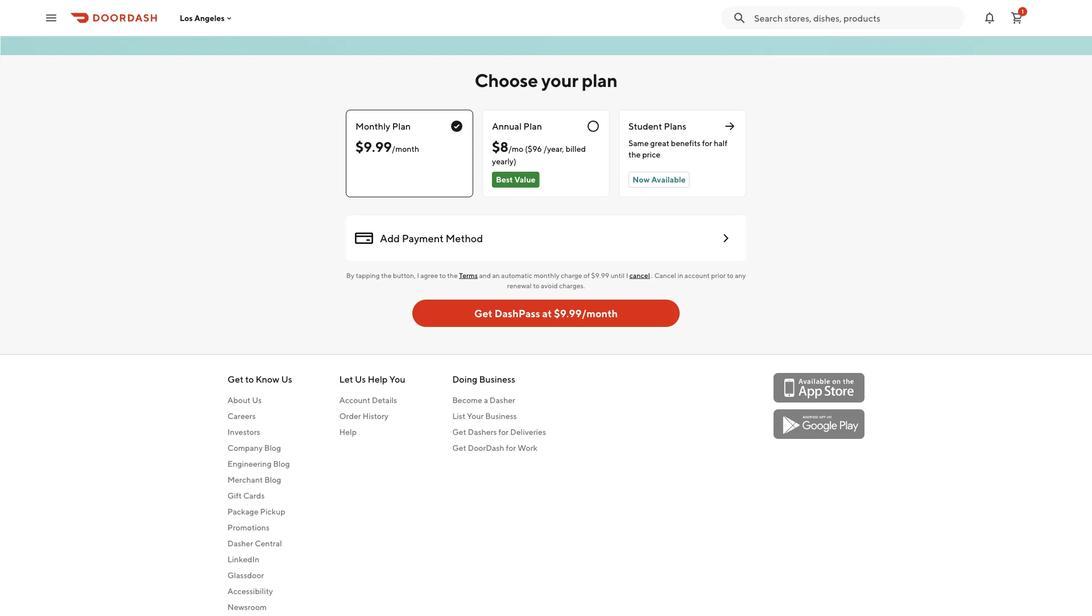 Task type: locate. For each thing, give the bounding box(es) containing it.
the inside same great benefits for half the price
[[629, 150, 641, 159]]

a
[[484, 396, 488, 405]]

/month
[[392, 144, 419, 153]]

/year,
[[544, 144, 564, 153]]

any
[[735, 271, 746, 279]]

get dashers for deliveries link
[[452, 427, 546, 438]]

$9.99 right of at top
[[591, 271, 609, 279]]

0 horizontal spatial i
[[417, 271, 419, 279]]

get
[[474, 307, 492, 319], [228, 374, 243, 385], [452, 427, 466, 437], [452, 443, 466, 453]]

become
[[452, 396, 482, 405]]

$8
[[492, 138, 508, 155]]

1 horizontal spatial $9.99
[[591, 271, 609, 279]]

engineering blog link
[[228, 458, 292, 470]]

work
[[518, 443, 538, 453]]

los
[[180, 13, 193, 23]]

history
[[363, 412, 388, 421]]

dasher up the list your business link
[[490, 396, 515, 405]]

know
[[256, 374, 279, 385]]

to right agree
[[439, 271, 446, 279]]

us for let us help you
[[355, 374, 366, 385]]

renewal
[[507, 282, 532, 290]]

investors link
[[228, 427, 292, 438]]

benefits
[[671, 138, 701, 148]]

blog
[[264, 443, 281, 453], [273, 459, 290, 469], [264, 475, 281, 485]]

1 horizontal spatial i
[[626, 271, 628, 279]]

account details
[[339, 396, 397, 405]]

1 vertical spatial for
[[499, 427, 509, 437]]

2 plan from the left
[[523, 121, 542, 132]]

cancel
[[630, 271, 650, 279]]

careers
[[228, 412, 256, 421]]

gift cards
[[228, 491, 265, 501]]

pickup
[[260, 507, 285, 516]]

get inside button
[[474, 307, 492, 319]]

get for get dashers for deliveries
[[452, 427, 466, 437]]

1 items, open order cart image
[[1010, 11, 1024, 25]]

dasher up linkedin
[[228, 539, 253, 548]]

plan up ($96
[[523, 121, 542, 132]]

to left any
[[727, 271, 733, 279]]

deliveries
[[510, 427, 546, 437]]

i left agree
[[417, 271, 419, 279]]

business down become a dasher link
[[485, 412, 517, 421]]

plan for $8
[[523, 121, 542, 132]]

linkedin link
[[228, 554, 292, 565]]

2 vertical spatial blog
[[264, 475, 281, 485]]

at
[[542, 307, 552, 319]]

let us help you
[[339, 374, 405, 385]]

1 horizontal spatial help
[[368, 374, 388, 385]]

los angeles button
[[180, 13, 234, 23]]

1 vertical spatial help
[[339, 427, 357, 437]]

monthly
[[355, 121, 390, 132]]

open menu image
[[44, 11, 58, 25]]

by tapping the button, i agree to the terms and an automatic monthly charge of $9.99 until i cancel
[[346, 271, 650, 279]]

2 vertical spatial for
[[506, 443, 516, 453]]

list your business link
[[452, 411, 546, 422]]

value
[[515, 175, 536, 184]]

get dashpass at $9.99/month button
[[412, 300, 680, 327]]

for left the work
[[506, 443, 516, 453]]

1 plan from the left
[[392, 121, 411, 132]]

i right until
[[626, 271, 628, 279]]

2 i from the left
[[626, 271, 628, 279]]

billed
[[566, 144, 586, 153]]

0 horizontal spatial us
[[252, 396, 262, 405]]

get for get doordash for work
[[452, 443, 466, 453]]

2 horizontal spatial the
[[629, 150, 641, 159]]

central
[[255, 539, 282, 548]]

for left half
[[702, 138, 712, 148]]

student plans
[[629, 121, 686, 132]]

plan
[[392, 121, 411, 132], [523, 121, 542, 132]]

for down the list your business link
[[499, 427, 509, 437]]

dashpass
[[495, 307, 540, 319]]

0 horizontal spatial dasher
[[228, 539, 253, 548]]

1 vertical spatial dasher
[[228, 539, 253, 548]]

choose your plan
[[475, 69, 617, 91]]

doordash
[[468, 443, 504, 453]]

0 vertical spatial help
[[368, 374, 388, 385]]

get up about
[[228, 374, 243, 385]]

us up careers link
[[252, 396, 262, 405]]

the left button,
[[381, 271, 392, 279]]

dasher central
[[228, 539, 282, 548]]

linkedin
[[228, 555, 259, 564]]

newsroom link
[[228, 602, 292, 613]]

blog down investors link
[[264, 443, 281, 453]]

package pickup link
[[228, 506, 292, 518]]

get for get to know us
[[228, 374, 243, 385]]

accessibility
[[228, 587, 273, 596]]

0 horizontal spatial help
[[339, 427, 357, 437]]

1 vertical spatial blog
[[273, 459, 290, 469]]

$9.99 down monthly on the left top of the page
[[355, 138, 392, 155]]

0 vertical spatial dasher
[[490, 396, 515, 405]]

to
[[439, 271, 446, 279], [727, 271, 733, 279], [533, 282, 539, 290], [245, 374, 254, 385]]

blog inside 'link'
[[264, 475, 281, 485]]

business
[[479, 374, 515, 385], [485, 412, 517, 421]]

price
[[642, 150, 660, 159]]

order
[[339, 412, 361, 421]]

blog down the company blog link
[[273, 459, 290, 469]]

the down same
[[629, 150, 641, 159]]

business up become a dasher link
[[479, 374, 515, 385]]

plan up /month
[[392, 121, 411, 132]]

to left avoid
[[533, 282, 539, 290]]

0 vertical spatial blog
[[264, 443, 281, 453]]

2 horizontal spatial us
[[355, 374, 366, 385]]

blog down engineering blog link at the bottom of page
[[264, 475, 281, 485]]

0 vertical spatial for
[[702, 138, 712, 148]]

the left terms
[[447, 271, 458, 279]]

button,
[[393, 271, 416, 279]]

best value
[[496, 175, 536, 184]]

us right know
[[281, 374, 292, 385]]

help down order
[[339, 427, 357, 437]]

get down the list
[[452, 427, 466, 437]]

1 horizontal spatial plan
[[523, 121, 542, 132]]

0 horizontal spatial $9.99
[[355, 138, 392, 155]]

student
[[629, 121, 662, 132]]

merchant blog
[[228, 475, 281, 485]]

become a dasher link
[[452, 395, 546, 406]]

/mo ($96 /year, billed yearly)
[[492, 144, 586, 166]]

us right let
[[355, 374, 366, 385]]

($96
[[525, 144, 542, 153]]

to left know
[[245, 374, 254, 385]]

0 horizontal spatial plan
[[392, 121, 411, 132]]

company blog link
[[228, 443, 292, 454]]

plan
[[582, 69, 617, 91]]

plans
[[664, 121, 686, 132]]

dasher
[[490, 396, 515, 405], [228, 539, 253, 548]]

annual
[[492, 121, 522, 132]]

get left doordash
[[452, 443, 466, 453]]

doing
[[452, 374, 477, 385]]

glassdoor link
[[228, 570, 292, 581]]

1 vertical spatial $9.99
[[591, 271, 609, 279]]

package pickup
[[228, 507, 285, 516]]

help
[[368, 374, 388, 385], [339, 427, 357, 437]]

charge
[[561, 271, 582, 279]]

1 horizontal spatial dasher
[[490, 396, 515, 405]]

get left dashpass at the left
[[474, 307, 492, 319]]

help left you
[[368, 374, 388, 385]]

1
[[1022, 8, 1024, 15]]



Task type: vqa. For each thing, say whether or not it's contained in the screenshot.
Cards
yes



Task type: describe. For each thing, give the bounding box(es) containing it.
get doordash for work link
[[452, 443, 546, 454]]

1 vertical spatial business
[[485, 412, 517, 421]]

monthly
[[534, 271, 559, 279]]

cancel
[[654, 271, 676, 279]]

yearly)
[[492, 157, 516, 166]]

blog for engineering blog
[[273, 459, 290, 469]]

investors
[[228, 427, 260, 437]]

about us
[[228, 396, 262, 405]]

of
[[584, 271, 590, 279]]

terms link
[[459, 271, 478, 279]]

package
[[228, 507, 259, 516]]

0 vertical spatial business
[[479, 374, 515, 385]]

get to know us
[[228, 374, 292, 385]]

choose
[[475, 69, 538, 91]]

agree
[[420, 271, 438, 279]]

account details link
[[339, 395, 405, 406]]

same
[[629, 138, 649, 148]]

for for deliveries
[[499, 427, 509, 437]]

cancel link
[[630, 271, 650, 279]]

doing business
[[452, 374, 515, 385]]

about
[[228, 396, 250, 405]]

terms
[[459, 271, 478, 279]]

let
[[339, 374, 353, 385]]

now
[[632, 175, 650, 184]]

careers link
[[228, 411, 292, 422]]

get doordash for work
[[452, 443, 538, 453]]

details
[[372, 396, 397, 405]]

promotions
[[228, 523, 269, 532]]

company
[[228, 443, 263, 453]]

by
[[346, 271, 354, 279]]

. cancel in account prior to any renewal to avoid charges.
[[507, 271, 746, 290]]

cards
[[243, 491, 265, 501]]

help link
[[339, 427, 405, 438]]

for for work
[[506, 443, 516, 453]]

.
[[651, 271, 653, 279]]

add payment method
[[380, 232, 483, 244]]

account
[[339, 396, 370, 405]]

Store search: begin typing to search for stores available on DoorDash text field
[[754, 12, 958, 24]]

now available
[[632, 175, 686, 184]]

notification bell image
[[983, 11, 997, 25]]

us for about us
[[252, 396, 262, 405]]

payment
[[402, 232, 444, 244]]

engineering
[[228, 459, 272, 469]]

gift cards link
[[228, 490, 292, 502]]

blog for merchant blog
[[264, 475, 281, 485]]

until
[[611, 271, 625, 279]]

dashers
[[468, 427, 497, 437]]

in
[[678, 271, 683, 279]]

about us link
[[228, 395, 292, 406]]

charges.
[[559, 282, 585, 290]]

glassdoor
[[228, 571, 264, 580]]

tapping
[[356, 271, 380, 279]]

1 horizontal spatial us
[[281, 374, 292, 385]]

merchant blog link
[[228, 474, 292, 486]]

learn
[[228, 26, 249, 36]]

learn more about benefit details
[[228, 26, 348, 36]]

0 horizontal spatial the
[[381, 271, 392, 279]]

angeles
[[194, 13, 225, 23]]

account
[[685, 271, 710, 279]]

newsroom
[[228, 603, 267, 612]]

more
[[250, 26, 269, 36]]

merchant
[[228, 475, 263, 485]]

0 vertical spatial $9.99
[[355, 138, 392, 155]]

company blog
[[228, 443, 281, 453]]

1 button
[[1006, 7, 1028, 29]]

engineering blog
[[228, 459, 290, 469]]

add
[[380, 232, 400, 244]]

gift
[[228, 491, 242, 501]]

become a dasher
[[452, 396, 515, 405]]

for inside same great benefits for half the price
[[702, 138, 712, 148]]

dasher central link
[[228, 538, 292, 549]]

order history
[[339, 412, 388, 421]]

1 horizontal spatial the
[[447, 271, 458, 279]]

accessibility link
[[228, 586, 292, 597]]

automatic
[[501, 271, 532, 279]]

plan for $9.99
[[392, 121, 411, 132]]

blog for company blog
[[264, 443, 281, 453]]

/mo
[[508, 144, 523, 153]]

about
[[271, 26, 293, 36]]

monthly plan
[[355, 121, 411, 132]]

get for get dashpass at $9.99/month
[[474, 307, 492, 319]]

avoid
[[541, 282, 558, 290]]

$9.99 /month
[[355, 138, 419, 155]]

promotions link
[[228, 522, 292, 534]]

prior
[[711, 271, 726, 279]]

1 i from the left
[[417, 271, 419, 279]]

$9.99/month
[[554, 307, 618, 319]]



